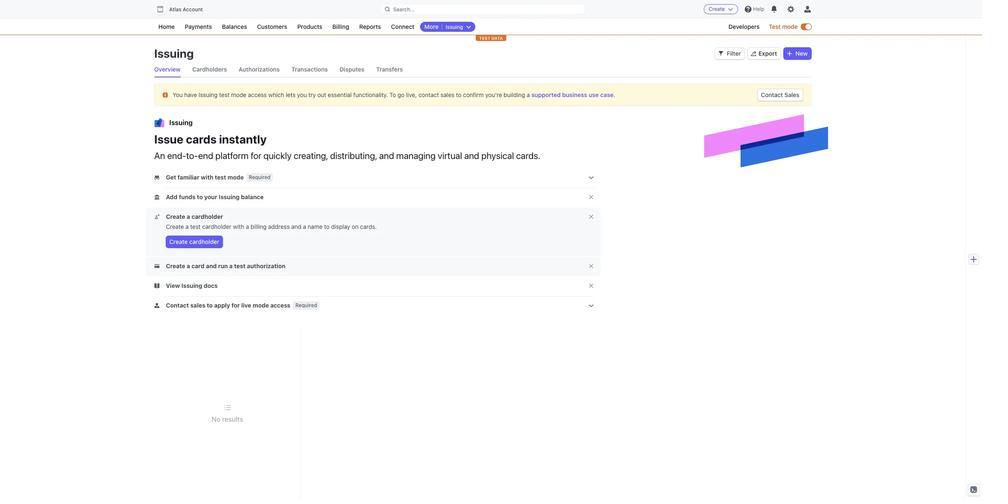 Task type: describe. For each thing, give the bounding box(es) containing it.
docs
[[204, 282, 218, 289]]

authorizations link
[[239, 62, 280, 77]]

products link
[[293, 22, 327, 32]]

run
[[218, 262, 228, 270]]

which
[[268, 91, 284, 98]]

create for create cardholder
[[169, 238, 188, 245]]

add
[[166, 193, 178, 201]]

and left "managing"
[[379, 150, 394, 161]]

use
[[589, 91, 599, 98]]

cards. inside issue cards instantly an end-to-end platform for quickly creating, distributing, and managing virtual and physical cards.
[[516, 150, 541, 161]]

contact for contact sales
[[761, 91, 783, 98]]

1 horizontal spatial sales
[[441, 91, 455, 98]]

billing link
[[328, 22, 354, 32]]

for inside issue cards instantly an end-to-end platform for quickly creating, distributing, and managing virtual and physical cards.
[[251, 150, 261, 161]]

test right run
[[234, 262, 246, 270]]

an
[[154, 150, 165, 161]]

test data
[[479, 36, 503, 41]]

platform
[[215, 150, 249, 161]]

Search… search field
[[380, 4, 586, 14]]

products
[[297, 23, 322, 30]]

functionality.
[[353, 91, 388, 98]]

create for create a cardholder
[[166, 213, 185, 220]]

familiar
[[178, 174, 199, 181]]

0 horizontal spatial access
[[248, 91, 267, 98]]

atlas account button
[[154, 3, 211, 15]]

contact
[[419, 91, 439, 98]]

.
[[614, 91, 615, 98]]

sales inside dropdown button
[[190, 302, 205, 309]]

managing
[[396, 150, 436, 161]]

on
[[352, 223, 359, 230]]

test down cardholders link
[[219, 91, 230, 98]]

1 vertical spatial with
[[233, 223, 244, 230]]

get familiar with test mode button
[[154, 173, 246, 182]]

building
[[504, 91, 525, 98]]

a right run
[[229, 262, 233, 270]]

home link
[[154, 22, 179, 32]]

atlas account
[[169, 6, 203, 13]]

supported
[[532, 91, 561, 98]]

required for get familiar with test mode
[[249, 174, 271, 180]]

transfers link
[[376, 62, 403, 77]]

test
[[479, 36, 491, 41]]

display
[[331, 223, 350, 230]]

quickly
[[264, 150, 292, 161]]

developers link
[[725, 22, 764, 32]]

overview link
[[154, 62, 181, 77]]

create button
[[704, 4, 739, 14]]

issue
[[154, 132, 183, 146]]

to
[[390, 91, 396, 98]]

view issuing docs
[[166, 282, 218, 289]]

contact for contact sales to apply for live mode access
[[166, 302, 189, 309]]

cards
[[186, 132, 217, 146]]

filter
[[727, 50, 741, 57]]

create cardholder
[[169, 238, 219, 245]]

svg image for get familiar with test mode
[[154, 175, 159, 180]]

live,
[[406, 91, 417, 98]]

create for create a card and run a test authorization
[[166, 262, 185, 270]]

cardholder inside create cardholder link
[[189, 238, 219, 245]]

account
[[183, 6, 203, 13]]

create a cardholder
[[166, 213, 223, 220]]

and right virtual
[[464, 150, 479, 161]]

out
[[318, 91, 326, 98]]

cardholders link
[[192, 62, 227, 77]]

transactions
[[292, 66, 328, 73]]

data
[[492, 36, 503, 41]]

lets
[[286, 91, 296, 98]]

your
[[204, 193, 217, 201]]

test down create a cardholder on the left of page
[[190, 223, 201, 230]]

contact sales link
[[758, 89, 803, 101]]

get
[[166, 174, 176, 181]]

and inside create a card and run a test authorization dropdown button
[[206, 262, 217, 270]]

svg image for create a cardholder
[[154, 214, 159, 219]]

payments link
[[181, 22, 216, 32]]

svg image for view issuing docs
[[154, 283, 159, 288]]

mode down authorizations link
[[231, 91, 246, 98]]

overview
[[154, 66, 181, 73]]

to right name
[[324, 223, 330, 230]]

to inside add funds to your issuing balance 'dropdown button'
[[197, 193, 203, 201]]

create a card and run a test authorization button
[[154, 262, 287, 270]]

svg image for create a card and run a test authorization
[[154, 264, 159, 269]]

confirm
[[463, 91, 484, 98]]

sales
[[785, 91, 800, 98]]

balance
[[241, 193, 264, 201]]

help
[[754, 6, 765, 12]]

physical
[[482, 150, 514, 161]]

svg image for contact sales to apply for live mode access
[[154, 303, 159, 308]]

and right address
[[291, 223, 302, 230]]

authorizations
[[239, 66, 280, 73]]

connect
[[391, 23, 415, 30]]

svg image for new
[[787, 51, 793, 56]]

live
[[241, 302, 251, 309]]

name
[[308, 223, 323, 230]]

essential
[[328, 91, 352, 98]]

for inside dropdown button
[[232, 302, 240, 309]]

end-
[[167, 150, 186, 161]]

disputes
[[340, 66, 365, 73]]

payments
[[185, 23, 212, 30]]

add funds to your issuing balance button
[[154, 193, 265, 201]]

developers
[[729, 23, 760, 30]]



Task type: vqa. For each thing, say whether or not it's contained in the screenshot.
FILTER popup button
yes



Task type: locate. For each thing, give the bounding box(es) containing it.
with inside dropdown button
[[201, 174, 213, 181]]

test
[[769, 23, 781, 30]]

issuing inside 'dropdown button'
[[219, 193, 240, 201]]

business
[[562, 91, 587, 98]]

to left confirm
[[456, 91, 462, 98]]

export button
[[748, 48, 781, 59]]

tab list containing overview
[[154, 62, 812, 77]]

3 svg image from the top
[[154, 214, 159, 219]]

cardholder inside create a cardholder dropdown button
[[192, 213, 223, 220]]

svg image inside create a cardholder dropdown button
[[154, 214, 159, 219]]

issuing right more
[[446, 24, 463, 30]]

mode right test
[[782, 23, 798, 30]]

search…
[[393, 6, 415, 12]]

svg image down 'view issuing docs' dropdown button
[[154, 303, 159, 308]]

1 horizontal spatial contact
[[761, 91, 783, 98]]

6 svg image from the top
[[154, 303, 159, 308]]

svg image left filter
[[719, 51, 724, 56]]

1 vertical spatial contact
[[166, 302, 189, 309]]

1 vertical spatial cards.
[[360, 223, 377, 230]]

virtual
[[438, 150, 462, 161]]

to left your
[[197, 193, 203, 201]]

svg image inside "new" link
[[787, 51, 793, 56]]

add funds to your issuing balance
[[166, 193, 264, 201]]

svg image left new
[[787, 51, 793, 56]]

and left run
[[206, 262, 217, 270]]

to left apply
[[207, 302, 213, 309]]

no results
[[212, 416, 243, 423]]

new
[[796, 50, 808, 57]]

required for contact sales to apply for live mode access
[[296, 302, 317, 309]]

you
[[297, 91, 307, 98]]

1 vertical spatial required
[[296, 302, 317, 309]]

home
[[158, 23, 175, 30]]

1 vertical spatial access
[[270, 302, 290, 309]]

create a test cardholder with a billing address and a name to display on cards.
[[166, 223, 377, 230]]

create inside button
[[709, 6, 725, 12]]

access left which
[[248, 91, 267, 98]]

a left billing
[[246, 223, 249, 230]]

a
[[527, 91, 530, 98], [187, 213, 190, 220], [186, 223, 189, 230], [246, 223, 249, 230], [303, 223, 306, 230], [187, 262, 190, 270], [229, 262, 233, 270]]

svg image for filter
[[719, 51, 724, 56]]

connect link
[[387, 22, 419, 32]]

funds
[[179, 193, 196, 201]]

you're
[[485, 91, 502, 98]]

issuing right your
[[219, 193, 240, 201]]

reports
[[359, 23, 381, 30]]

with left billing
[[233, 223, 244, 230]]

mode right live
[[253, 302, 269, 309]]

cardholder down add funds to your issuing balance 'dropdown button'
[[192, 213, 223, 220]]

required
[[249, 174, 271, 180], [296, 302, 317, 309]]

0 vertical spatial for
[[251, 150, 261, 161]]

svg image left get
[[154, 175, 159, 180]]

apply
[[214, 302, 230, 309]]

0 horizontal spatial contact
[[166, 302, 189, 309]]

you have issuing test mode access which lets you try out essential functionality. to go live, contact sales to confirm you're building a supported business use case .
[[173, 91, 615, 98]]

1 horizontal spatial with
[[233, 223, 244, 230]]

0 vertical spatial required
[[249, 174, 271, 180]]

0 horizontal spatial sales
[[190, 302, 205, 309]]

sales right contact
[[441, 91, 455, 98]]

1 vertical spatial sales
[[190, 302, 205, 309]]

case
[[601, 91, 614, 98]]

contact left sales
[[761, 91, 783, 98]]

1 horizontal spatial for
[[251, 150, 261, 161]]

a left name
[[303, 223, 306, 230]]

0 vertical spatial sales
[[441, 91, 455, 98]]

and
[[379, 150, 394, 161], [464, 150, 479, 161], [291, 223, 302, 230], [206, 262, 217, 270]]

0 horizontal spatial for
[[232, 302, 240, 309]]

1 horizontal spatial required
[[296, 302, 317, 309]]

create
[[709, 6, 725, 12], [166, 213, 185, 220], [166, 223, 184, 230], [169, 238, 188, 245], [166, 262, 185, 270]]

test up add funds to your issuing balance on the top left
[[215, 174, 226, 181]]

distributing,
[[330, 150, 377, 161]]

to-
[[186, 150, 198, 161]]

issuing right 'have'
[[199, 91, 218, 98]]

help button
[[742, 3, 768, 16]]

a left card
[[187, 262, 190, 270]]

issue cards instantly an end-to-end platform for quickly creating, distributing, and managing virtual and physical cards.
[[154, 132, 541, 161]]

for left live
[[232, 302, 240, 309]]

svg image left view
[[154, 283, 159, 288]]

2 svg image from the top
[[154, 195, 159, 200]]

contact
[[761, 91, 783, 98], [166, 302, 189, 309]]

mode down platform
[[228, 174, 244, 181]]

create for create a test cardholder with a billing address and a name to display on cards.
[[166, 223, 184, 230]]

0 vertical spatial access
[[248, 91, 267, 98]]

cardholder up card
[[189, 238, 219, 245]]

notifications image
[[771, 6, 778, 13]]

cardholder down create a cardholder on the left of page
[[202, 223, 231, 230]]

issuing up issue
[[169, 119, 193, 126]]

svg image inside contact sales to apply for live mode access dropdown button
[[154, 303, 159, 308]]

svg image left create a cardholder on the left of page
[[154, 214, 159, 219]]

svg image left add
[[154, 195, 159, 200]]

a right building
[[527, 91, 530, 98]]

with right the 'familiar'
[[201, 174, 213, 181]]

create cardholder link
[[166, 236, 223, 248]]

cards. right physical at the top
[[516, 150, 541, 161]]

svg image
[[154, 175, 159, 180], [154, 195, 159, 200], [154, 214, 159, 219], [154, 264, 159, 269], [154, 283, 159, 288], [154, 303, 159, 308]]

0 vertical spatial with
[[201, 174, 213, 181]]

create for create
[[709, 6, 725, 12]]

svg image inside filter popup button
[[719, 51, 724, 56]]

a down funds
[[187, 213, 190, 220]]

issuing inside dropdown button
[[182, 282, 202, 289]]

tab list
[[154, 62, 812, 77]]

creating,
[[294, 150, 328, 161]]

transactions link
[[292, 62, 328, 77]]

1 horizontal spatial access
[[270, 302, 290, 309]]

card
[[192, 262, 205, 270]]

mode
[[782, 23, 798, 30], [231, 91, 246, 98], [228, 174, 244, 181], [253, 302, 269, 309]]

a down create a cardholder dropdown button
[[186, 223, 189, 230]]

create a cardholder button
[[154, 213, 225, 221]]

0 vertical spatial cards.
[[516, 150, 541, 161]]

2 vertical spatial cardholder
[[189, 238, 219, 245]]

svg image inside 'view issuing docs' dropdown button
[[154, 283, 159, 288]]

you
[[173, 91, 183, 98]]

a inside create a cardholder dropdown button
[[187, 213, 190, 220]]

test mode
[[769, 23, 798, 30]]

supported business use case link
[[532, 91, 614, 98]]

atlas
[[169, 6, 181, 13]]

0 horizontal spatial with
[[201, 174, 213, 181]]

disputes link
[[340, 62, 365, 77]]

results
[[222, 416, 243, 423]]

2 horizontal spatial svg image
[[787, 51, 793, 56]]

create a card and run a test authorization
[[166, 262, 286, 270]]

reports link
[[355, 22, 385, 32]]

sales
[[441, 91, 455, 98], [190, 302, 205, 309]]

contact inside dropdown button
[[166, 302, 189, 309]]

try
[[309, 91, 316, 98]]

for
[[251, 150, 261, 161], [232, 302, 240, 309]]

5 svg image from the top
[[154, 283, 159, 288]]

svg image
[[719, 51, 724, 56], [787, 51, 793, 56], [163, 92, 168, 97]]

svg image inside get familiar with test mode dropdown button
[[154, 175, 159, 180]]

with
[[201, 174, 213, 181], [233, 223, 244, 230]]

4 svg image from the top
[[154, 264, 159, 269]]

customers
[[257, 23, 287, 30]]

Search… text field
[[380, 4, 586, 14]]

cardholder
[[192, 213, 223, 220], [202, 223, 231, 230], [189, 238, 219, 245]]

svg image inside add funds to your issuing balance 'dropdown button'
[[154, 195, 159, 200]]

svg image for add funds to your issuing balance
[[154, 195, 159, 200]]

filter button
[[715, 48, 745, 59]]

issuing left docs
[[182, 282, 202, 289]]

balances
[[222, 23, 247, 30]]

0 vertical spatial cardholder
[[192, 213, 223, 220]]

1 svg image from the top
[[154, 175, 159, 180]]

svg image up 'view issuing docs' dropdown button
[[154, 264, 159, 269]]

balances link
[[218, 22, 251, 32]]

access right live
[[270, 302, 290, 309]]

end
[[198, 150, 213, 161]]

1 vertical spatial cardholder
[[202, 223, 231, 230]]

contact sales to apply for live mode access
[[166, 302, 290, 309]]

0 horizontal spatial cards.
[[360, 223, 377, 230]]

svg image inside create a card and run a test authorization dropdown button
[[154, 264, 159, 269]]

1 vertical spatial for
[[232, 302, 240, 309]]

cards. right on
[[360, 223, 377, 230]]

billing
[[332, 23, 349, 30]]

issuing up overview
[[154, 46, 194, 60]]

customers link
[[253, 22, 292, 32]]

access inside contact sales to apply for live mode access dropdown button
[[270, 302, 290, 309]]

more
[[425, 23, 439, 30]]

have
[[184, 91, 197, 98]]

0 horizontal spatial required
[[249, 174, 271, 180]]

authorization
[[247, 262, 286, 270]]

contact down view
[[166, 302, 189, 309]]

for down instantly
[[251, 150, 261, 161]]

cardholders
[[192, 66, 227, 73]]

1 horizontal spatial cards.
[[516, 150, 541, 161]]

sales down view issuing docs
[[190, 302, 205, 309]]

0 vertical spatial contact
[[761, 91, 783, 98]]

svg image left you
[[163, 92, 168, 97]]

get familiar with test mode
[[166, 174, 244, 181]]

go
[[398, 91, 405, 98]]

to inside contact sales to apply for live mode access dropdown button
[[207, 302, 213, 309]]

1 horizontal spatial svg image
[[719, 51, 724, 56]]

transfers
[[376, 66, 403, 73]]

instantly
[[219, 132, 267, 146]]

export
[[759, 50, 777, 57]]

test
[[219, 91, 230, 98], [215, 174, 226, 181], [190, 223, 201, 230], [234, 262, 246, 270]]

0 horizontal spatial svg image
[[163, 92, 168, 97]]



